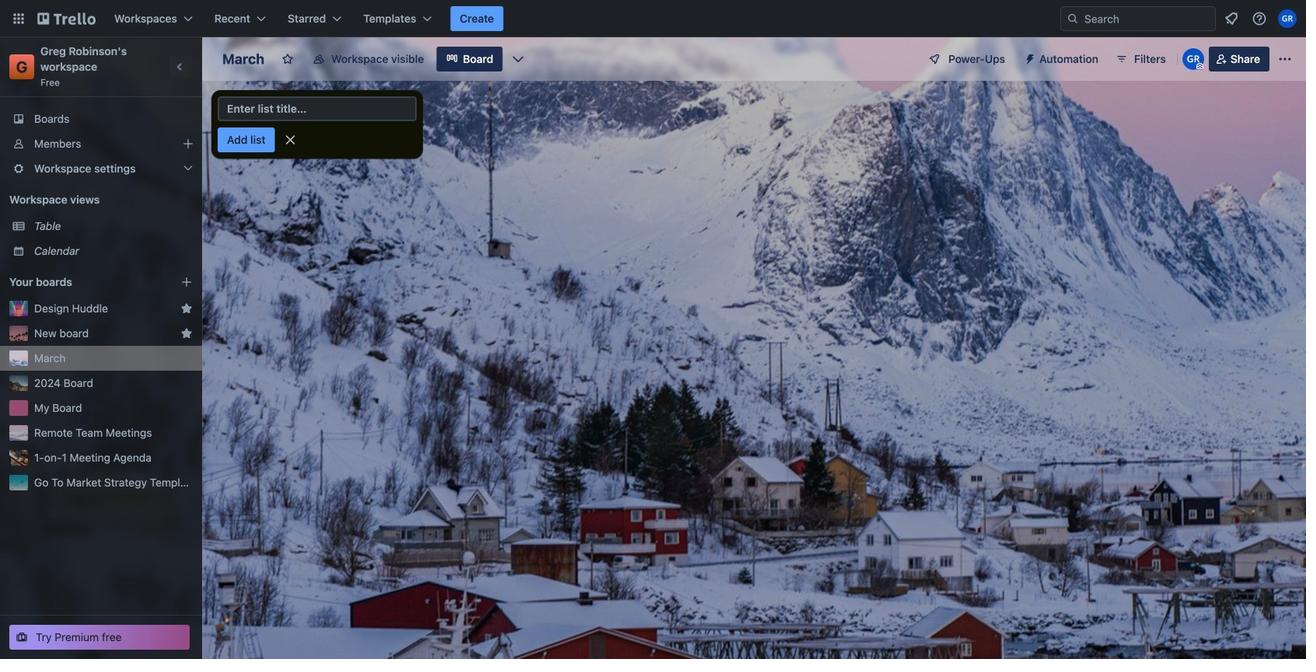 Task type: locate. For each thing, give the bounding box(es) containing it.
0 vertical spatial starred icon image
[[180, 303, 193, 315]]

your boards with 8 items element
[[9, 273, 157, 292]]

1 vertical spatial starred icon image
[[180, 327, 193, 340]]

back to home image
[[37, 6, 96, 31]]

customize views image
[[511, 51, 526, 67]]

sm image
[[1018, 47, 1040, 68]]

primary element
[[0, 0, 1307, 37]]

open information menu image
[[1252, 11, 1268, 26]]

Search field
[[1061, 6, 1216, 31]]

Enter list title… text field
[[218, 96, 417, 121]]

greg robinson (gregrobinson96) image
[[1183, 48, 1205, 70]]

starred icon image
[[180, 303, 193, 315], [180, 327, 193, 340]]

2 starred icon image from the top
[[180, 327, 193, 340]]

1 starred icon image from the top
[[180, 303, 193, 315]]



Task type: describe. For each thing, give the bounding box(es) containing it.
add board image
[[180, 276, 193, 289]]

search image
[[1067, 12, 1080, 25]]

workspace navigation collapse icon image
[[170, 56, 191, 78]]

star or unstar board image
[[282, 53, 294, 65]]

cancel list editing image
[[283, 132, 298, 148]]

this member is an admin of this board. image
[[1197, 63, 1204, 70]]

show menu image
[[1278, 51, 1293, 67]]

greg robinson (gregrobinson96) image
[[1279, 9, 1297, 28]]

Board name text field
[[215, 47, 272, 72]]

0 notifications image
[[1223, 9, 1241, 28]]



Task type: vqa. For each thing, say whether or not it's contained in the screenshot.
the top Miller's
no



